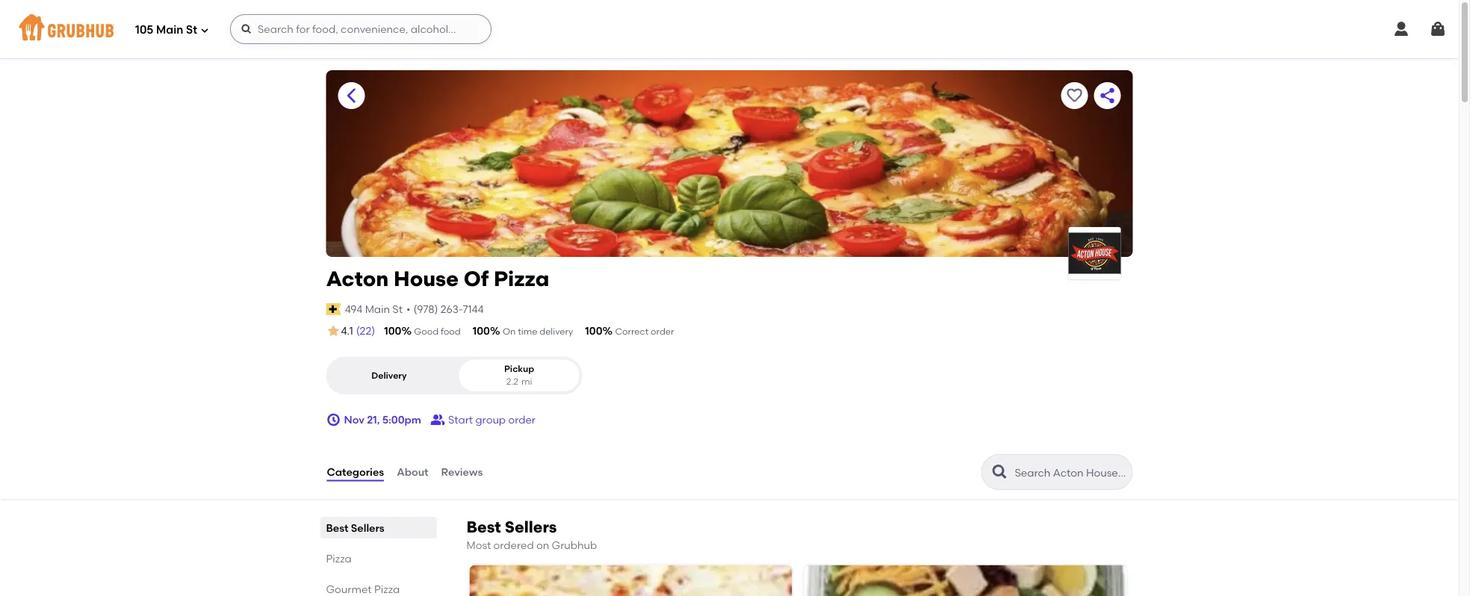 Task type: vqa. For each thing, say whether or not it's contained in the screenshot.
494
yes



Task type: describe. For each thing, give the bounding box(es) containing it.
acton house of pizza logo image
[[1069, 233, 1121, 274]]

svg image inside nov 21, 5:00pm button
[[326, 413, 341, 427]]

Search for food, convenience, alcohol... search field
[[230, 14, 492, 44]]

correct
[[615, 326, 649, 337]]

best for best sellers
[[326, 522, 349, 534]]

2.2
[[506, 376, 519, 387]]

correct order
[[615, 326, 674, 337]]

263-
[[441, 303, 463, 315]]

pizza inside tab
[[374, 583, 400, 596]]

good food
[[414, 326, 461, 337]]

100 for on time delivery
[[473, 325, 490, 337]]

house
[[394, 266, 459, 291]]

acton
[[326, 266, 389, 291]]

ordered
[[494, 539, 534, 552]]

start group order button
[[430, 407, 536, 433]]

option group containing pickup
[[326, 357, 582, 395]]

save this restaurant button
[[1061, 82, 1088, 109]]

105
[[135, 23, 153, 37]]

food
[[441, 326, 461, 337]]

reviews button
[[441, 445, 484, 499]]

delivery
[[372, 370, 407, 381]]

100 for good food
[[384, 325, 402, 337]]

nov 21, 5:00pm button
[[326, 407, 421, 433]]

pickup
[[504, 363, 534, 374]]

on
[[503, 326, 516, 337]]

(22)
[[356, 325, 375, 337]]

svg image
[[1393, 20, 1411, 38]]

of
[[464, 266, 489, 291]]

order inside button
[[508, 414, 536, 426]]

on
[[536, 539, 549, 552]]

nov 21, 5:00pm
[[344, 414, 421, 426]]

0 vertical spatial order
[[651, 326, 674, 337]]

sellers for best sellers
[[351, 522, 385, 534]]

categories
[[327, 466, 384, 479]]

best for best sellers most ordered on grubhub
[[467, 518, 501, 537]]

main for 494
[[365, 303, 390, 315]]

main for 105
[[156, 23, 183, 37]]

best sellers tab
[[326, 520, 431, 536]]

sellers for best sellers most ordered on grubhub
[[505, 518, 557, 537]]

on time delivery
[[503, 326, 573, 337]]

good
[[414, 326, 439, 337]]

categories button
[[326, 445, 385, 499]]



Task type: locate. For each thing, give the bounding box(es) containing it.
order right correct on the left bottom of the page
[[651, 326, 674, 337]]

1 vertical spatial order
[[508, 414, 536, 426]]

1 100 from the left
[[384, 325, 402, 337]]

st right the 105
[[186, 23, 197, 37]]

st
[[186, 23, 197, 37], [393, 303, 403, 315]]

caret left icon image
[[343, 87, 361, 105]]

search icon image
[[991, 463, 1009, 481]]

105 main st
[[135, 23, 197, 37]]

sellers up on
[[505, 518, 557, 537]]

0 horizontal spatial sellers
[[351, 522, 385, 534]]

best inside tab
[[326, 522, 349, 534]]

best sellers most ordered on grubhub
[[467, 518, 597, 552]]

best inside best sellers most ordered on grubhub
[[467, 518, 501, 537]]

Search Acton House Of Pizza search field
[[1014, 466, 1128, 480]]

main right the 105
[[156, 23, 183, 37]]

option group
[[326, 357, 582, 395]]

about button
[[396, 445, 429, 499]]

gourmet pizza
[[326, 583, 400, 596]]

0 horizontal spatial 100
[[384, 325, 402, 337]]

21,
[[367, 414, 380, 426]]

0 horizontal spatial order
[[508, 414, 536, 426]]

pizza down pizza tab
[[374, 583, 400, 596]]

best sellers
[[326, 522, 385, 534]]

5:00pm
[[382, 414, 421, 426]]

main right 494
[[365, 303, 390, 315]]

order right group
[[508, 414, 536, 426]]

0 vertical spatial pizza
[[494, 266, 550, 291]]

1 horizontal spatial sellers
[[505, 518, 557, 537]]

2 horizontal spatial pizza
[[494, 266, 550, 291]]

1 vertical spatial main
[[365, 303, 390, 315]]

sellers inside tab
[[351, 522, 385, 534]]

main inside the main navigation navigation
[[156, 23, 183, 37]]

best
[[467, 518, 501, 537], [326, 522, 349, 534]]

1 horizontal spatial 100
[[473, 325, 490, 337]]

save this restaurant image
[[1066, 87, 1084, 105]]

100 for correct order
[[585, 325, 603, 337]]

star icon image
[[326, 324, 341, 339]]

grubhub
[[552, 539, 597, 552]]

st for 494 main st
[[393, 303, 403, 315]]

1 horizontal spatial best
[[467, 518, 501, 537]]

0 horizontal spatial best
[[326, 522, 349, 534]]

main
[[156, 23, 183, 37], [365, 303, 390, 315]]

st left •
[[393, 303, 403, 315]]

nov
[[344, 414, 365, 426]]

3 100 from the left
[[585, 325, 603, 337]]

0 horizontal spatial main
[[156, 23, 183, 37]]

494
[[345, 303, 363, 315]]

(978) 263-7144 button
[[414, 302, 484, 317]]

group
[[476, 414, 506, 426]]

order
[[651, 326, 674, 337], [508, 414, 536, 426]]

494 main st button
[[344, 301, 403, 318]]

main navigation navigation
[[0, 0, 1459, 58]]

reviews
[[441, 466, 483, 479]]

sellers inside best sellers most ordered on grubhub
[[505, 518, 557, 537]]

sellers
[[505, 518, 557, 537], [351, 522, 385, 534]]

4.1
[[341, 325, 353, 337]]

100 right (22)
[[384, 325, 402, 337]]

acton house of pizza
[[326, 266, 550, 291]]

pizza tab
[[326, 551, 431, 566]]

share icon image
[[1099, 87, 1117, 105]]

•
[[406, 303, 411, 315]]

2 horizontal spatial 100
[[585, 325, 603, 337]]

best up pizza tab
[[326, 522, 349, 534]]

svg image
[[1429, 20, 1447, 38], [241, 23, 253, 35], [200, 26, 209, 35], [326, 413, 341, 427]]

1 vertical spatial pizza
[[326, 552, 352, 565]]

st for 105 main st
[[186, 23, 197, 37]]

(978)
[[414, 303, 438, 315]]

100 right delivery
[[585, 325, 603, 337]]

7144
[[463, 303, 484, 315]]

gourmet pizza tab
[[326, 581, 431, 596]]

100 down 7144
[[473, 325, 490, 337]]

pizza
[[494, 266, 550, 291], [326, 552, 352, 565], [374, 583, 400, 596]]

2 100 from the left
[[473, 325, 490, 337]]

pizza up gourmet
[[326, 552, 352, 565]]

100
[[384, 325, 402, 337], [473, 325, 490, 337], [585, 325, 603, 337]]

time
[[518, 326, 538, 337]]

0 horizontal spatial st
[[186, 23, 197, 37]]

main inside 494 main st button
[[365, 303, 390, 315]]

gourmet
[[326, 583, 372, 596]]

st inside button
[[393, 303, 403, 315]]

delivery
[[540, 326, 573, 337]]

2 vertical spatial pizza
[[374, 583, 400, 596]]

1 vertical spatial st
[[393, 303, 403, 315]]

pickup 2.2 mi
[[504, 363, 534, 387]]

about
[[397, 466, 429, 479]]

most
[[467, 539, 491, 552]]

494 main st
[[345, 303, 403, 315]]

subscription pass image
[[326, 303, 341, 315]]

0 horizontal spatial pizza
[[326, 552, 352, 565]]

1 horizontal spatial main
[[365, 303, 390, 315]]

start
[[448, 414, 473, 426]]

mi
[[522, 376, 532, 387]]

1 horizontal spatial order
[[651, 326, 674, 337]]

st inside the main navigation navigation
[[186, 23, 197, 37]]

pizza right of
[[494, 266, 550, 291]]

• (978) 263-7144
[[406, 303, 484, 315]]

best up most
[[467, 518, 501, 537]]

1 horizontal spatial pizza
[[374, 583, 400, 596]]

pizza inside tab
[[326, 552, 352, 565]]

start group order
[[448, 414, 536, 426]]

sellers up pizza tab
[[351, 522, 385, 534]]

0 vertical spatial st
[[186, 23, 197, 37]]

1 horizontal spatial st
[[393, 303, 403, 315]]

people icon image
[[430, 413, 445, 427]]

0 vertical spatial main
[[156, 23, 183, 37]]



